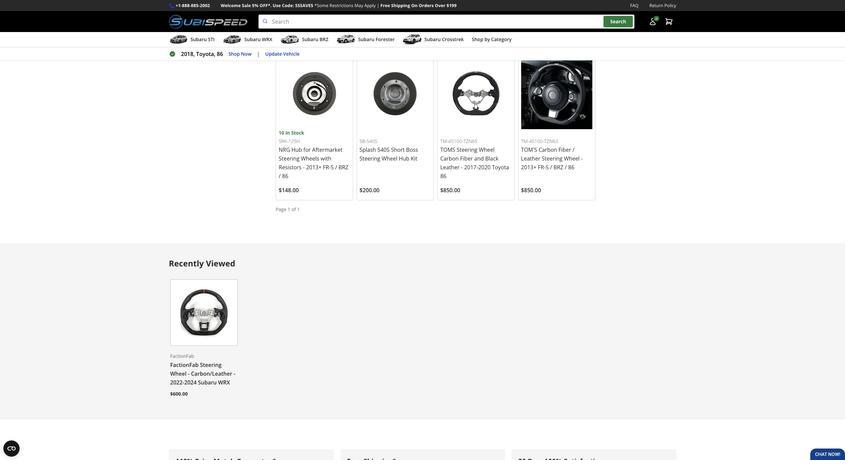 Task type: vqa. For each thing, say whether or not it's contained in the screenshot.
Subaru BRZ
yes



Task type: locate. For each thing, give the bounding box(es) containing it.
steering inside splash 540 boss steering wheel hub kit - 2013-2016 scion fr-s / 2013-2020 subaru brz / 2017-2020 toyota 86
[[563, 0, 584, 5]]

welcome
[[221, 2, 241, 8]]

+1-888-885-2002
[[176, 2, 210, 8]]

1 vertical spatial kit
[[411, 155, 418, 162]]

steering left restrictions
[[308, 0, 328, 5]]

toyota,
[[196, 50, 216, 58]]

888-
[[182, 2, 191, 8]]

suede
[[311, 6, 326, 13], [391, 6, 406, 13]]

splash 540s short boss steering wheel hub kit image
[[360, 58, 431, 129]]

1 right of
[[297, 206, 300, 213]]

shop inside shop by category dropdown button
[[472, 36, 483, 43]]

toyota
[[327, 15, 344, 22], [408, 15, 425, 22], [488, 15, 505, 22], [636, 23, 653, 31], [521, 32, 538, 40], [492, 164, 509, 171]]

1 horizontal spatial suede
[[391, 6, 406, 13]]

2 45100- from the left
[[529, 138, 544, 144]]

toyota down scion
[[521, 32, 538, 40]]

45100- inside tm-45100-tzn65 toms steering wheel carbon fiber and black leather - 2017-2020 toyota 86
[[449, 138, 464, 144]]

and for factionfab steering wheel - carbon and suede - 2017- 2024 subaru brz / toyota gr86
[[380, 6, 389, 13]]

carbon down 'tzn63'
[[539, 146, 557, 154]]

2018, toyota, 86
[[181, 50, 223, 58]]

factionfab inside factionfab steering wheel - carbon and suede - 2017- 2024 subaru brz / toyota gr86
[[360, 0, 387, 5]]

1 horizontal spatial wrx
[[262, 36, 272, 43]]

0 vertical spatial splash
[[521, 0, 538, 5]]

steering down 'tzn63'
[[542, 155, 563, 162]]

wheel inside factionfab steering wheel - leather and suede - 2017- 2024 subaru brz / toyota gr86
[[330, 0, 345, 5]]

| left free
[[377, 2, 379, 8]]

1 horizontal spatial boss
[[550, 0, 562, 5]]

steering down sb-
[[360, 155, 380, 162]]

gr86 up a subaru brz thumbnail image
[[279, 23, 292, 31]]

revel gt dry carbon steering wheel cover inserts 3pc - 2017-2020 subaru brz / toyota 86
[[602, 0, 661, 31]]

1 horizontal spatial $850.00
[[521, 187, 541, 194]]

suede inside factionfab steering wheel - leather and suede - 2017- 2024 subaru brz / toyota gr86
[[311, 6, 326, 13]]

2024 inside the factionfab steering wheel - carbon and leather - 2017- 2024 subaru brz / toyota gr86
[[440, 15, 453, 22]]

0 vertical spatial hub
[[538, 6, 549, 13]]

wheel inside factionfab steering wheel - carbon and suede - 2017- 2024 subaru brz / toyota gr86
[[411, 0, 426, 5]]

category
[[491, 36, 512, 43]]

1 vertical spatial hub
[[292, 146, 302, 154]]

steering left the on
[[388, 0, 409, 5]]

splash left 540
[[521, 0, 538, 5]]

$600.00 down 2022-
[[170, 391, 188, 397]]

2017- inside the factionfab steering wheel - carbon and leather - 2017- 2024 subaru brz / toyota gr86
[[495, 6, 509, 13]]

shop inside shop now link
[[229, 51, 240, 57]]

carbon for factionfab steering wheel - carbon and leather - 2017- 2024 subaru brz / toyota gr86
[[440, 6, 459, 13]]

0 horizontal spatial wrx
[[218, 379, 230, 387]]

a subaru sti thumbnail image image
[[169, 34, 188, 45]]

0 horizontal spatial tm-
[[440, 138, 449, 144]]

steering down revel
[[602, 6, 623, 13]]

kit inside sb-540s splash 540s short boss steering wheel hub kit
[[411, 155, 418, 162]]

$600.00 right a subaru forester thumbnail image
[[360, 38, 380, 45]]

$850.00
[[440, 187, 460, 194], [521, 187, 541, 194]]

$600.00 for factionfab steering wheel - carbon and leather - 2017- 2024 subaru brz / toyota gr86
[[440, 38, 460, 45]]

2 2013+ from the left
[[521, 164, 537, 171]]

brz inside splash 540 boss steering wheel hub kit - 2013-2016 scion fr-s / 2013-2020 subaru brz / 2017-2020 toyota 86
[[541, 23, 551, 31]]

hub down 125h
[[292, 146, 302, 154]]

splash
[[521, 0, 538, 5], [360, 146, 376, 154]]

shop by category button
[[472, 33, 512, 47]]

shop now
[[229, 51, 252, 57]]

5%
[[252, 2, 259, 8]]

2 gr86 from the left
[[360, 23, 373, 31]]

kit
[[550, 6, 557, 13], [411, 155, 418, 162]]

may
[[355, 2, 363, 8]]

carbon up search input field
[[440, 6, 459, 13]]

2013-
[[561, 6, 576, 13], [552, 15, 566, 22]]

leather down tom's
[[521, 155, 541, 162]]

boss right the short
[[406, 146, 418, 154]]

wheel inside splash 540 boss steering wheel hub kit - 2013-2016 scion fr-s / 2013-2020 subaru brz / 2017-2020 toyota 86
[[521, 6, 537, 13]]

boss right 540
[[550, 0, 562, 5]]

2 horizontal spatial gr86
[[440, 23, 454, 31]]

brz down the *some
[[312, 15, 322, 22]]

factionfab
[[279, 0, 306, 5], [360, 0, 387, 5], [440, 0, 468, 5], [170, 353, 194, 359], [170, 362, 199, 369]]

0 horizontal spatial boss
[[406, 146, 418, 154]]

toyota down the on
[[408, 15, 425, 22]]

boss inside splash 540 boss steering wheel hub kit - 2013-2016 scion fr-s / 2013-2020 subaru brz / 2017-2020 toyota 86
[[550, 0, 562, 5]]

1 vertical spatial |
[[257, 50, 260, 58]]

1 vertical spatial splash
[[360, 146, 376, 154]]

restrictions
[[330, 2, 354, 8]]

- inside tm-45100-tzn65 toms steering wheel carbon fiber and black leather - 2017-2020 toyota 86
[[461, 164, 463, 171]]

1 45100- from the left
[[449, 138, 464, 144]]

update
[[265, 51, 282, 57]]

45100-
[[449, 138, 464, 144], [529, 138, 544, 144]]

0 vertical spatial fiber
[[559, 146, 571, 154]]

brz inside factionfab steering wheel - carbon and suede - 2017- 2024 subaru brz / toyota gr86
[[393, 15, 403, 22]]

and
[[300, 6, 309, 13], [380, 6, 389, 13], [460, 6, 470, 13], [474, 155, 484, 162]]

steering inside the factionfab steering wheel - carbon and leather - 2017- 2024 subaru brz / toyota gr86
[[469, 0, 490, 5]]

0 vertical spatial shop
[[472, 36, 483, 43]]

1 horizontal spatial gr86
[[360, 23, 373, 31]]

carbon inside factionfab steering wheel - carbon and suede - 2017- 2024 subaru brz / toyota gr86
[[360, 6, 378, 13]]

2013+
[[306, 164, 322, 171], [521, 164, 537, 171]]

1 horizontal spatial shop
[[472, 36, 483, 43]]

fr- down 'tzn63'
[[538, 164, 546, 171]]

s down 540
[[544, 15, 547, 22]]

brz down shipping
[[393, 15, 403, 22]]

2024 inside factionfab steering wheel - leather and suede - 2017- 2024 subaru brz / toyota gr86
[[279, 15, 291, 22]]

2013+ down tom's
[[521, 164, 537, 171]]

steering inside factionfab factionfab steering wheel - carbon/leather - 2022-2024 subaru wrx
[[200, 362, 222, 369]]

$600.00
[[360, 38, 380, 45], [440, 38, 460, 45], [170, 391, 188, 397]]

leather
[[279, 6, 298, 13], [471, 6, 491, 13], [521, 155, 541, 162], [440, 164, 460, 171]]

steering inside factionfab steering wheel - carbon and suede - 2017- 2024 subaru brz / toyota gr86
[[388, 0, 409, 5]]

and inside factionfab steering wheel - leather and suede - 2017- 2024 subaru brz / toyota gr86
[[300, 6, 309, 13]]

toyota inside factionfab steering wheel - leather and suede - 2017- 2024 subaru brz / toyota gr86
[[327, 15, 344, 22]]

shop now link
[[229, 50, 252, 58]]

leather inside the factionfab steering wheel - carbon and leather - 2017- 2024 subaru brz / toyota gr86
[[471, 6, 491, 13]]

suede inside factionfab steering wheel - carbon and suede - 2017- 2024 subaru brz / toyota gr86
[[391, 6, 406, 13]]

1 vertical spatial boss
[[406, 146, 418, 154]]

leather down toms at right top
[[440, 164, 460, 171]]

0 horizontal spatial shop
[[229, 51, 240, 57]]

factionfab inside the factionfab steering wheel - carbon and leather - 2017- 2024 subaru brz / toyota gr86
[[440, 0, 468, 5]]

toyota down restrictions
[[327, 15, 344, 22]]

subaru brz
[[302, 36, 328, 43]]

inserts
[[602, 15, 619, 22]]

1 2013+ from the left
[[306, 164, 322, 171]]

0 vertical spatial wrx
[[262, 36, 272, 43]]

0 horizontal spatial 2013+
[[306, 164, 322, 171]]

2024 inside factionfab steering wheel - carbon and suede - 2017- 2024 subaru brz / toyota gr86
[[360, 15, 372, 22]]

2 horizontal spatial $600.00
[[440, 38, 460, 45]]

viewed
[[206, 258, 235, 269]]

tm- inside tm-45100-tzn63 tom's carbon fiber / leather steering wheel - 2013+ fr-s / brz / 86
[[521, 138, 529, 144]]

0 horizontal spatial hub
[[292, 146, 302, 154]]

and right $199
[[460, 6, 470, 13]]

carbon for factionfab steering wheel - carbon and suede - 2017- 2024 subaru brz / toyota gr86
[[360, 6, 378, 13]]

subaru down sssave5
[[293, 15, 311, 22]]

3 gr86 from the left
[[440, 23, 454, 31]]

subaru down $199
[[454, 15, 472, 22]]

gr86 inside factionfab steering wheel - leather and suede - 2017- 2024 subaru brz / toyota gr86
[[279, 23, 292, 31]]

subaru inside factionfab factionfab steering wheel - carbon/leather - 2022-2024 subaru wrx
[[198, 379, 217, 387]]

suede left restrictions
[[311, 6, 326, 13]]

subaru down carbon/leather
[[198, 379, 217, 387]]

86 inside tm-45100-tzn65 toms steering wheel carbon fiber and black leather - 2017-2020 toyota 86
[[440, 172, 447, 180]]

shop left by
[[472, 36, 483, 43]]

45100- up toms at right top
[[449, 138, 464, 144]]

1 horizontal spatial hub
[[399, 155, 410, 162]]

leather right off*.
[[279, 6, 298, 13]]

2 1 from the left
[[297, 206, 300, 213]]

boss
[[550, 0, 562, 5], [406, 146, 418, 154]]

brz up shop by category
[[474, 15, 484, 22]]

suede for leather
[[311, 6, 326, 13]]

steering
[[308, 0, 328, 5], [388, 0, 409, 5], [469, 0, 490, 5], [563, 0, 584, 5], [602, 6, 623, 13], [457, 146, 478, 154], [279, 155, 300, 162], [360, 155, 380, 162], [542, 155, 563, 162], [200, 362, 222, 369]]

fr- inside splash 540 boss steering wheel hub kit - 2013-2016 scion fr-s / 2013-2020 subaru brz / 2017-2020 toyota 86
[[536, 15, 544, 22]]

leather right $199
[[471, 6, 491, 13]]

factionfab for factionfab steering wheel - leather and suede - 2017- 2024 subaru brz / toyota gr86
[[279, 0, 306, 5]]

/ inside the factionfab steering wheel - carbon and leather - 2017- 2024 subaru brz / toyota gr86
[[485, 15, 487, 22]]

steering right $199
[[469, 0, 490, 5]]

45100- inside tm-45100-tzn63 tom's carbon fiber / leather steering wheel - 2013+ fr-s / brz / 86
[[529, 138, 544, 144]]

0 horizontal spatial |
[[257, 50, 260, 58]]

fiber inside tm-45100-tzn63 tom's carbon fiber / leather steering wheel - 2013+ fr-s / brz / 86
[[559, 146, 571, 154]]

subispeed logo image
[[169, 15, 248, 29]]

0 horizontal spatial 45100-
[[449, 138, 464, 144]]

sale
[[242, 2, 251, 8]]

short
[[391, 146, 405, 154]]

hub down 540
[[538, 6, 549, 13]]

and right code:
[[300, 6, 309, 13]]

subaru down scion
[[521, 23, 539, 31]]

subaru
[[293, 15, 311, 22], [373, 15, 391, 22], [454, 15, 472, 22], [521, 23, 539, 31], [602, 23, 620, 31], [190, 36, 207, 43], [244, 36, 261, 43], [302, 36, 318, 43], [358, 36, 375, 43], [425, 36, 441, 43], [198, 379, 217, 387]]

$600.00 down search input field
[[440, 38, 460, 45]]

0 horizontal spatial $850.00
[[440, 187, 460, 194]]

factionfab for factionfab steering wheel - carbon and leather - 2017- 2024 subaru brz / toyota gr86
[[440, 0, 468, 5]]

1 horizontal spatial $600.00
[[360, 38, 380, 45]]

carbon inside tm-45100-tzn63 tom's carbon fiber / leather steering wheel - 2013+ fr-s / brz / 86
[[539, 146, 557, 154]]

factionfab inside factionfab steering wheel - leather and suede - 2017- 2024 subaru brz / toyota gr86
[[279, 0, 306, 5]]

recently viewed
[[169, 258, 235, 269]]

toyota inside tm-45100-tzn65 toms steering wheel carbon fiber and black leather - 2017-2020 toyota 86
[[492, 164, 509, 171]]

2013+ inside 10 in stock srk-125h nrg hub for aftermarket steering wheels with resistors - 2013+ fr-s / brz / 86
[[306, 164, 322, 171]]

brz inside tm-45100-tzn63 tom's carbon fiber / leather steering wheel - 2013+ fr-s / brz / 86
[[554, 164, 564, 171]]

brz down 540
[[541, 23, 551, 31]]

revel
[[602, 0, 615, 5]]

1 suede from the left
[[311, 6, 326, 13]]

toyota down the cover
[[636, 23, 653, 31]]

$600.00 for factionfab steering wheel - carbon and suede - 2017- 2024 subaru brz / toyota gr86
[[360, 38, 380, 45]]

subaru down free
[[373, 15, 391, 22]]

gr86 up subaru crosstrek at the right of page
[[440, 23, 454, 31]]

s inside tm-45100-tzn63 tom's carbon fiber / leather steering wheel - 2013+ fr-s / brz / 86
[[546, 164, 549, 171]]

1 horizontal spatial fiber
[[559, 146, 571, 154]]

*some restrictions may apply | free shipping on orders over $199
[[315, 2, 457, 8]]

1 horizontal spatial 45100-
[[529, 138, 544, 144]]

$850.00 for tom's carbon fiber / leather steering wheel - 2013+ fr-s / brz / 86
[[521, 187, 541, 194]]

toms
[[440, 146, 455, 154]]

and inside the factionfab steering wheel - carbon and leather - 2017- 2024 subaru brz / toyota gr86
[[460, 6, 470, 13]]

carbon left free
[[360, 6, 378, 13]]

s down 'tzn63'
[[546, 164, 549, 171]]

shop left now
[[229, 51, 240, 57]]

a subaru brz thumbnail image image
[[281, 34, 299, 45]]

and inside factionfab steering wheel - carbon and suede - 2017- 2024 subaru brz / toyota gr86
[[380, 6, 389, 13]]

subaru inside the factionfab steering wheel - carbon and leather - 2017- 2024 subaru brz / toyota gr86
[[454, 15, 472, 22]]

0 vertical spatial 540s
[[367, 138, 377, 144]]

suede right free
[[391, 6, 406, 13]]

of
[[292, 206, 296, 213]]

aftermarket
[[312, 146, 343, 154]]

steering up carbon/leather
[[200, 362, 222, 369]]

brz inside revel gt dry carbon steering wheel cover inserts 3pc - 2017-2020 subaru brz / toyota 86
[[622, 23, 631, 31]]

2024 down code:
[[279, 15, 291, 22]]

subaru forester button
[[337, 33, 395, 47]]

wrx up update at top
[[262, 36, 272, 43]]

$200.00
[[360, 187, 380, 194]]

2 $850.00 from the left
[[521, 187, 541, 194]]

steering up "resistors"
[[279, 155, 300, 162]]

and for factionfab steering wheel - carbon and leather - 2017- 2024 subaru brz / toyota gr86
[[460, 6, 470, 13]]

splash 540 boss steering wheel hub kit - 2013-2016 scion fr-s / 2013-2020 subaru brz / 2017-2020 toyota 86
[[521, 0, 588, 40]]

fr- right scion
[[536, 15, 544, 22]]

1 left of
[[288, 206, 290, 213]]

subaru inside factionfab steering wheel - leather and suede - 2017- 2024 subaru brz / toyota gr86
[[293, 15, 311, 22]]

2024 down apply
[[360, 15, 372, 22]]

steering up 2016
[[563, 0, 584, 5]]

subaru wrx
[[244, 36, 272, 43]]

1
[[288, 206, 290, 213], [297, 206, 300, 213]]

540
[[539, 0, 548, 5]]

fr- inside 10 in stock srk-125h nrg hub for aftermarket steering wheels with resistors - 2013+ fr-s / brz / 86
[[323, 164, 331, 171]]

1 horizontal spatial |
[[377, 2, 379, 8]]

0 horizontal spatial kit
[[411, 155, 418, 162]]

0 horizontal spatial suede
[[311, 6, 326, 13]]

1 1 from the left
[[288, 206, 290, 213]]

splash down sb-
[[360, 146, 376, 154]]

| right now
[[257, 50, 260, 58]]

gr86 for factionfab steering wheel - carbon and leather - 2017- 2024 subaru brz / toyota gr86
[[440, 23, 454, 31]]

brz left a subaru forester thumbnail image
[[320, 36, 328, 43]]

45100- up tom's
[[529, 138, 544, 144]]

and inside tm-45100-tzn65 toms steering wheel carbon fiber and black leather - 2017-2020 toyota 86
[[474, 155, 484, 162]]

2 horizontal spatial hub
[[538, 6, 549, 13]]

1 vertical spatial fiber
[[460, 155, 473, 162]]

hub
[[538, 6, 549, 13], [292, 146, 302, 154], [399, 155, 410, 162]]

2024 inside factionfab factionfab steering wheel - carbon/leather - 2022-2024 subaru wrx
[[184, 379, 197, 387]]

wrx inside factionfab factionfab steering wheel - carbon/leather - 2022-2024 subaru wrx
[[218, 379, 230, 387]]

nrg hub for aftermarket steering wheels with resistors - 2013+ fr-s / brz / 86 image
[[279, 58, 350, 129]]

0 horizontal spatial 1
[[288, 206, 290, 213]]

1 vertical spatial wrx
[[218, 379, 230, 387]]

steering inside tm-45100-tzn65 toms steering wheel carbon fiber and black leather - 2017-2020 toyota 86
[[457, 146, 478, 154]]

tzn65
[[464, 138, 478, 144]]

gr86 inside factionfab steering wheel - carbon and suede - 2017- 2024 subaru brz / toyota gr86
[[360, 23, 373, 31]]

0 horizontal spatial gr86
[[279, 23, 292, 31]]

subaru sti
[[190, 36, 215, 43]]

and right apply
[[380, 6, 389, 13]]

picture of factionfab steering wheel - carbon/leather - 2022-2024 subaru wrx image
[[170, 279, 238, 346]]

fr- down with
[[323, 164, 331, 171]]

tm- inside tm-45100-tzn65 toms steering wheel carbon fiber and black leather - 2017-2020 toyota 86
[[440, 138, 449, 144]]

0 horizontal spatial splash
[[360, 146, 376, 154]]

splash inside sb-540s splash 540s short boss steering wheel hub kit
[[360, 146, 376, 154]]

tm- up tom's
[[521, 138, 529, 144]]

1 tm- from the left
[[440, 138, 449, 144]]

1 gr86 from the left
[[279, 23, 292, 31]]

carbon up the cover
[[635, 0, 654, 5]]

1 horizontal spatial tm-
[[521, 138, 529, 144]]

10 in stock srk-125h nrg hub for aftermarket steering wheels with resistors - 2013+ fr-s / brz / 86
[[279, 130, 349, 180]]

0 horizontal spatial fiber
[[460, 155, 473, 162]]

in
[[285, 130, 290, 136]]

subaru down inserts
[[602, 23, 620, 31]]

2024 down $199
[[440, 15, 453, 22]]

wheel
[[330, 0, 345, 5], [411, 0, 426, 5], [491, 0, 507, 5], [521, 6, 537, 13], [624, 6, 640, 13], [479, 146, 495, 154], [382, 155, 398, 162], [564, 155, 580, 162], [170, 370, 187, 378]]

sssave5
[[295, 2, 313, 8]]

1 horizontal spatial 2013+
[[521, 164, 537, 171]]

2 vertical spatial hub
[[399, 155, 410, 162]]

885-
[[191, 2, 200, 8]]

brz down 'tzn63'
[[554, 164, 564, 171]]

hub inside sb-540s splash 540s short boss steering wheel hub kit
[[399, 155, 410, 162]]

gr86 inside the factionfab steering wheel - carbon and leather - 2017- 2024 subaru brz / toyota gr86
[[440, 23, 454, 31]]

2 tm- from the left
[[521, 138, 529, 144]]

1 horizontal spatial kit
[[550, 6, 557, 13]]

2013+ down wheels
[[306, 164, 322, 171]]

nrg
[[279, 146, 290, 154]]

srk-
[[279, 138, 288, 144]]

1 horizontal spatial splash
[[521, 0, 538, 5]]

subaru up now
[[244, 36, 261, 43]]

wrx down carbon/leather
[[218, 379, 230, 387]]

steering down tzn65
[[457, 146, 478, 154]]

1 $850.00 from the left
[[440, 187, 460, 194]]

hub down the short
[[399, 155, 410, 162]]

gr86 up subaru forester dropdown button
[[360, 23, 373, 31]]

0 horizontal spatial $600.00
[[170, 391, 188, 397]]

kit inside splash 540 boss steering wheel hub kit - 2013-2016 scion fr-s / 2013-2020 subaru brz / 2017-2020 toyota 86
[[550, 6, 557, 13]]

carbon down toms at right top
[[440, 155, 459, 162]]

factionfab for factionfab steering wheel - carbon and suede - 2017- 2024 subaru brz / toyota gr86
[[360, 0, 387, 5]]

tm- up toms at right top
[[440, 138, 449, 144]]

page
[[276, 206, 286, 213]]

0 vertical spatial kit
[[550, 6, 557, 13]]

and left black
[[474, 155, 484, 162]]

shop for shop by category
[[472, 36, 483, 43]]

s down with
[[331, 164, 334, 171]]

2 suede from the left
[[391, 6, 406, 13]]

brz down aftermarket
[[339, 164, 349, 171]]

code:
[[282, 2, 294, 8]]

factionfab steering wheel - carbon and suede - 2017- 2024 subaru brz / toyota gr86
[[360, 0, 429, 31]]

2017- inside splash 540 boss steering wheel hub kit - 2013-2016 scion fr-s / 2013-2020 subaru brz / 2017-2020 toyota 86
[[555, 23, 570, 31]]

2024 for factionfab steering wheel - leather and suede - 2017- 2024 subaru brz / toyota gr86
[[279, 15, 291, 22]]

0 vertical spatial boss
[[550, 0, 562, 5]]

1 horizontal spatial 1
[[297, 206, 300, 213]]

1 vertical spatial shop
[[229, 51, 240, 57]]

brz down 3pc
[[622, 23, 631, 31]]

subaru left 'forester'
[[358, 36, 375, 43]]

steering inside factionfab steering wheel - leather and suede - 2017- 2024 subaru brz / toyota gr86
[[308, 0, 328, 5]]

toyota up the category
[[488, 15, 505, 22]]

2024 down carbon/leather
[[184, 379, 197, 387]]

/
[[323, 15, 325, 22], [404, 15, 406, 22], [485, 15, 487, 22], [548, 15, 550, 22], [552, 23, 554, 31], [633, 23, 635, 31], [573, 146, 575, 154], [335, 164, 337, 171], [550, 164, 552, 171], [565, 164, 567, 171], [279, 172, 281, 180]]

toyota down black
[[492, 164, 509, 171]]

0 vertical spatial |
[[377, 2, 379, 8]]

86
[[655, 23, 661, 31], [540, 32, 546, 40], [217, 50, 223, 58], [568, 164, 575, 171], [282, 172, 288, 180], [440, 172, 447, 180]]



Task type: describe. For each thing, give the bounding box(es) containing it.
search input field
[[258, 15, 635, 29]]

1 vertical spatial 540s
[[378, 146, 390, 154]]

3pc
[[621, 15, 630, 22]]

faq
[[630, 2, 639, 8]]

shop by category
[[472, 36, 512, 43]]

return policy link
[[650, 2, 676, 9]]

wheel inside factionfab factionfab steering wheel - carbon/leather - 2022-2024 subaru wrx
[[170, 370, 187, 378]]

- inside tm-45100-tzn63 tom's carbon fiber / leather steering wheel - 2013+ fr-s / brz / 86
[[581, 155, 583, 162]]

brz inside the factionfab steering wheel - carbon and leather - 2017- 2024 subaru brz / toyota gr86
[[474, 15, 484, 22]]

wheel inside tm-45100-tzn63 tom's carbon fiber / leather steering wheel - 2013+ fr-s / brz / 86
[[564, 155, 580, 162]]

fr- inside tm-45100-tzn63 tom's carbon fiber / leather steering wheel - 2013+ fr-s / brz / 86
[[538, 164, 546, 171]]

gr86 for factionfab steering wheel - carbon and suede - 2017- 2024 subaru brz / toyota gr86
[[360, 23, 373, 31]]

dry
[[625, 0, 634, 5]]

factionfab factionfab steering wheel - carbon/leather - 2022-2024 subaru wrx
[[170, 353, 235, 387]]

toms steering wheel carbon fiber and black leather - 2017-2020 toyota 86 image
[[440, 58, 512, 129]]

on
[[411, 2, 418, 8]]

tzn63
[[544, 138, 558, 144]]

faq link
[[630, 2, 639, 9]]

open widget image
[[3, 441, 20, 457]]

toyota inside splash 540 boss steering wheel hub kit - 2013-2016 scion fr-s / 2013-2020 subaru brz / 2017-2020 toyota 86
[[521, 32, 538, 40]]

factionfab steering wheel - carbon and leather - 2017- 2024 subaru brz / toyota gr86
[[440, 0, 510, 31]]

2016
[[576, 6, 588, 13]]

$500.00
[[279, 38, 299, 45]]

*some
[[315, 2, 329, 8]]

tm- for toms steering wheel carbon fiber and black leather - 2017-2020 toyota 86
[[440, 138, 449, 144]]

now
[[241, 51, 252, 57]]

update vehicle button
[[265, 50, 300, 58]]

hub inside splash 540 boss steering wheel hub kit - 2013-2016 scion fr-s / 2013-2020 subaru brz / 2017-2020 toyota 86
[[538, 6, 549, 13]]

brz inside dropdown button
[[320, 36, 328, 43]]

shipping
[[391, 2, 410, 8]]

brz inside factionfab steering wheel - leather and suede - 2017- 2024 subaru brz / toyota gr86
[[312, 15, 322, 22]]

for
[[304, 146, 311, 154]]

a subaru forester thumbnail image image
[[337, 34, 355, 45]]

crosstrek
[[442, 36, 464, 43]]

- inside revel gt dry carbon steering wheel cover inserts 3pc - 2017-2020 subaru brz / toyota 86
[[632, 15, 633, 22]]

125h
[[288, 138, 300, 144]]

2017- inside revel gt dry carbon steering wheel cover inserts 3pc - 2017-2020 subaru brz / toyota 86
[[635, 15, 649, 22]]

hub inside 10 in stock srk-125h nrg hub for aftermarket steering wheels with resistors - 2013+ fr-s / brz / 86
[[292, 146, 302, 154]]

subaru sti button
[[169, 33, 215, 47]]

apply
[[364, 2, 376, 8]]

recently
[[169, 258, 204, 269]]

resistors
[[279, 164, 302, 171]]

2013+ inside tm-45100-tzn63 tom's carbon fiber / leather steering wheel - 2013+ fr-s / brz / 86
[[521, 164, 537, 171]]

cover
[[641, 6, 656, 13]]

86 inside 10 in stock srk-125h nrg hub for aftermarket steering wheels with resistors - 2013+ fr-s / brz / 86
[[282, 172, 288, 180]]

/ inside factionfab steering wheel - leather and suede - 2017- 2024 subaru brz / toyota gr86
[[323, 15, 325, 22]]

by
[[485, 36, 490, 43]]

subaru wrx button
[[223, 33, 272, 47]]

2002
[[200, 2, 210, 8]]

$148.00
[[279, 187, 299, 194]]

use
[[273, 2, 281, 8]]

carbon inside revel gt dry carbon steering wheel cover inserts 3pc - 2017-2020 subaru brz / toyota 86
[[635, 0, 654, 5]]

and for factionfab steering wheel - leather and suede - 2017- 2024 subaru brz / toyota gr86
[[300, 6, 309, 13]]

stock
[[291, 130, 304, 136]]

boss inside sb-540s splash 540s short boss steering wheel hub kit
[[406, 146, 418, 154]]

orders
[[419, 2, 434, 8]]

carbon inside tm-45100-tzn65 toms steering wheel carbon fiber and black leather - 2017-2020 toyota 86
[[440, 155, 459, 162]]

splash inside splash 540 boss steering wheel hub kit - 2013-2016 scion fr-s / 2013-2020 subaru brz / 2017-2020 toyota 86
[[521, 0, 538, 5]]

86 inside tm-45100-tzn63 tom's carbon fiber / leather steering wheel - 2013+ fr-s / brz / 86
[[568, 164, 575, 171]]

tm-45100-tzn63 tom's carbon fiber / leather steering wheel - 2013+ fr-s / brz / 86
[[521, 138, 583, 171]]

subaru brz button
[[281, 33, 328, 47]]

2018,
[[181, 50, 195, 58]]

button image
[[649, 18, 657, 26]]

2024 for factionfab steering wheel - carbon and leather - 2017- 2024 subaru brz / toyota gr86
[[440, 15, 453, 22]]

fiber inside tm-45100-tzn65 toms steering wheel carbon fiber and black leather - 2017-2020 toyota 86
[[460, 155, 473, 162]]

wheel inside sb-540s splash 540s short boss steering wheel hub kit
[[382, 155, 398, 162]]

tm-45100-tzn65 toms steering wheel carbon fiber and black leather - 2017-2020 toyota 86
[[440, 138, 509, 180]]

45100- for toms
[[449, 138, 464, 144]]

45100- for tom's
[[529, 138, 544, 144]]

- inside splash 540 boss steering wheel hub kit - 2013-2016 scion fr-s / 2013-2020 subaru brz / 2017-2020 toyota 86
[[558, 6, 560, 13]]

welcome sale 5% off*. use code: sssave5
[[221, 2, 313, 8]]

2024 for factionfab steering wheel - carbon and suede - 2017- 2024 subaru brz / toyota gr86
[[360, 15, 372, 22]]

a subaru crosstrek thumbnail image image
[[403, 34, 422, 45]]

splash 540 boss steering wheel hub kit - 2013-2016 scion fr-s / 2013-2020 subaru brz / 2017-2020 toyota 86 link
[[518, 0, 596, 51]]

free
[[381, 2, 390, 8]]

shop for shop now
[[229, 51, 240, 57]]

revel gt dry carbon steering wheel cover inserts 3pc - 2017-2020 subaru brz / toyota 86 link
[[599, 0, 676, 51]]

wheels
[[301, 155, 319, 162]]

subaru left crosstrek
[[425, 36, 441, 43]]

1 vertical spatial 2013-
[[552, 15, 566, 22]]

steering inside tm-45100-tzn63 tom's carbon fiber / leather steering wheel - 2013+ fr-s / brz / 86
[[542, 155, 563, 162]]

a subaru wrx thumbnail image image
[[223, 34, 242, 45]]

2020 inside tm-45100-tzn65 toms steering wheel carbon fiber and black leather - 2017-2020 toyota 86
[[478, 164, 491, 171]]

wheel inside tm-45100-tzn65 toms steering wheel carbon fiber and black leather - 2017-2020 toyota 86
[[479, 146, 495, 154]]

leather inside tm-45100-tzn65 toms steering wheel carbon fiber and black leather - 2017-2020 toyota 86
[[440, 164, 460, 171]]

/ inside factionfab steering wheel - carbon and suede - 2017- 2024 subaru brz / toyota gr86
[[404, 15, 406, 22]]

wheel inside revel gt dry carbon steering wheel cover inserts 3pc - 2017-2020 subaru brz / toyota 86
[[624, 6, 640, 13]]

+1-888-885-2002 link
[[176, 2, 210, 9]]

86 inside revel gt dry carbon steering wheel cover inserts 3pc - 2017-2020 subaru brz / toyota 86
[[655, 23, 661, 31]]

toyota inside the factionfab steering wheel - carbon and leather - 2017- 2024 subaru brz / toyota gr86
[[488, 15, 505, 22]]

carbon for tm-45100-tzn63 tom's carbon fiber / leather steering wheel - 2013+ fr-s / brz / 86
[[539, 146, 557, 154]]

steering inside 10 in stock srk-125h nrg hub for aftermarket steering wheels with resistors - 2013+ fr-s / brz / 86
[[279, 155, 300, 162]]

subaru inside splash 540 boss steering wheel hub kit - 2013-2016 scion fr-s / 2013-2020 subaru brz / 2017-2020 toyota 86
[[521, 23, 539, 31]]

+1-
[[176, 2, 182, 8]]

scion
[[521, 15, 535, 22]]

s inside splash 540 boss steering wheel hub kit - 2013-2016 scion fr-s / 2013-2020 subaru brz / 2017-2020 toyota 86
[[544, 15, 547, 22]]

wheel inside the factionfab steering wheel - carbon and leather - 2017- 2024 subaru brz / toyota gr86
[[491, 0, 507, 5]]

- inside 10 in stock srk-125h nrg hub for aftermarket steering wheels with resistors - 2013+ fr-s / brz / 86
[[303, 164, 305, 171]]

return policy
[[650, 2, 676, 8]]

s inside 10 in stock srk-125h nrg hub for aftermarket steering wheels with resistors - 2013+ fr-s / brz / 86
[[331, 164, 334, 171]]

subaru crosstrek button
[[403, 33, 464, 47]]

2022-
[[170, 379, 184, 387]]

tm- for tom's carbon fiber / leather steering wheel - 2013+ fr-s / brz / 86
[[521, 138, 529, 144]]

subaru inside revel gt dry carbon steering wheel cover inserts 3pc - 2017-2020 subaru brz / toyota 86
[[602, 23, 620, 31]]

steering inside sb-540s splash 540s short boss steering wheel hub kit
[[360, 155, 380, 162]]

0 vertical spatial 2013-
[[561, 6, 576, 13]]

off*.
[[260, 2, 272, 8]]

2020 inside revel gt dry carbon steering wheel cover inserts 3pc - 2017-2020 subaru brz / toyota 86
[[649, 15, 661, 22]]

subaru left sti
[[190, 36, 207, 43]]

subaru forester
[[358, 36, 395, 43]]

$199
[[447, 2, 457, 8]]

$850.00 for toms steering wheel carbon fiber and black leather - 2017-2020 toyota 86
[[440, 187, 460, 194]]

carbon/leather
[[191, 370, 232, 378]]

vehicle
[[283, 51, 300, 57]]

toyota inside revel gt dry carbon steering wheel cover inserts 3pc - 2017-2020 subaru brz / toyota 86
[[636, 23, 653, 31]]

10
[[279, 130, 284, 136]]

2017- inside factionfab steering wheel - leather and suede - 2017- 2024 subaru brz / toyota gr86
[[331, 6, 345, 13]]

gt
[[617, 0, 624, 5]]

tom's carbon fiber / leather steering wheel - 2013+ fr-s / brz / 86 image
[[521, 58, 593, 129]]

suede for carbon
[[391, 6, 406, 13]]

leather inside tm-45100-tzn63 tom's carbon fiber / leather steering wheel - 2013+ fr-s / brz / 86
[[521, 155, 541, 162]]

/ inside revel gt dry carbon steering wheel cover inserts 3pc - 2017-2020 subaru brz / toyota 86
[[633, 23, 635, 31]]

2017- inside tm-45100-tzn65 toms steering wheel carbon fiber and black leather - 2017-2020 toyota 86
[[464, 164, 478, 171]]

wrx inside dropdown button
[[262, 36, 272, 43]]

factionfab steering wheel - leather and suede - 2017- 2024 subaru brz / toyota gr86
[[279, 0, 349, 31]]

tom's
[[521, 146, 537, 154]]

86 inside splash 540 boss steering wheel hub kit - 2013-2016 scion fr-s / 2013-2020 subaru brz / 2017-2020 toyota 86
[[540, 32, 546, 40]]

page 1 of 1
[[276, 206, 300, 213]]

subaru inside factionfab steering wheel - carbon and suede - 2017- 2024 subaru brz / toyota gr86
[[373, 15, 391, 22]]

policy
[[665, 2, 676, 8]]

search
[[610, 18, 626, 25]]

leather inside factionfab steering wheel - leather and suede - 2017- 2024 subaru brz / toyota gr86
[[279, 6, 298, 13]]

2017- inside factionfab steering wheel - carbon and suede - 2017- 2024 subaru brz / toyota gr86
[[411, 6, 425, 13]]

gr86 for factionfab steering wheel - leather and suede - 2017- 2024 subaru brz / toyota gr86
[[279, 23, 292, 31]]

over
[[435, 2, 446, 8]]

sb-
[[360, 138, 367, 144]]

brz inside 10 in stock srk-125h nrg hub for aftermarket steering wheels with resistors - 2013+ fr-s / brz / 86
[[339, 164, 349, 171]]

steering inside revel gt dry carbon steering wheel cover inserts 3pc - 2017-2020 subaru brz / toyota 86
[[602, 6, 623, 13]]

return
[[650, 2, 663, 8]]

toyota inside factionfab steering wheel - carbon and suede - 2017- 2024 subaru brz / toyota gr86
[[408, 15, 425, 22]]

update vehicle
[[265, 51, 300, 57]]

subaru crosstrek
[[425, 36, 464, 43]]

sti
[[208, 36, 215, 43]]

subaru right a subaru brz thumbnail image
[[302, 36, 318, 43]]

sb-540s splash 540s short boss steering wheel hub kit
[[360, 138, 418, 162]]



